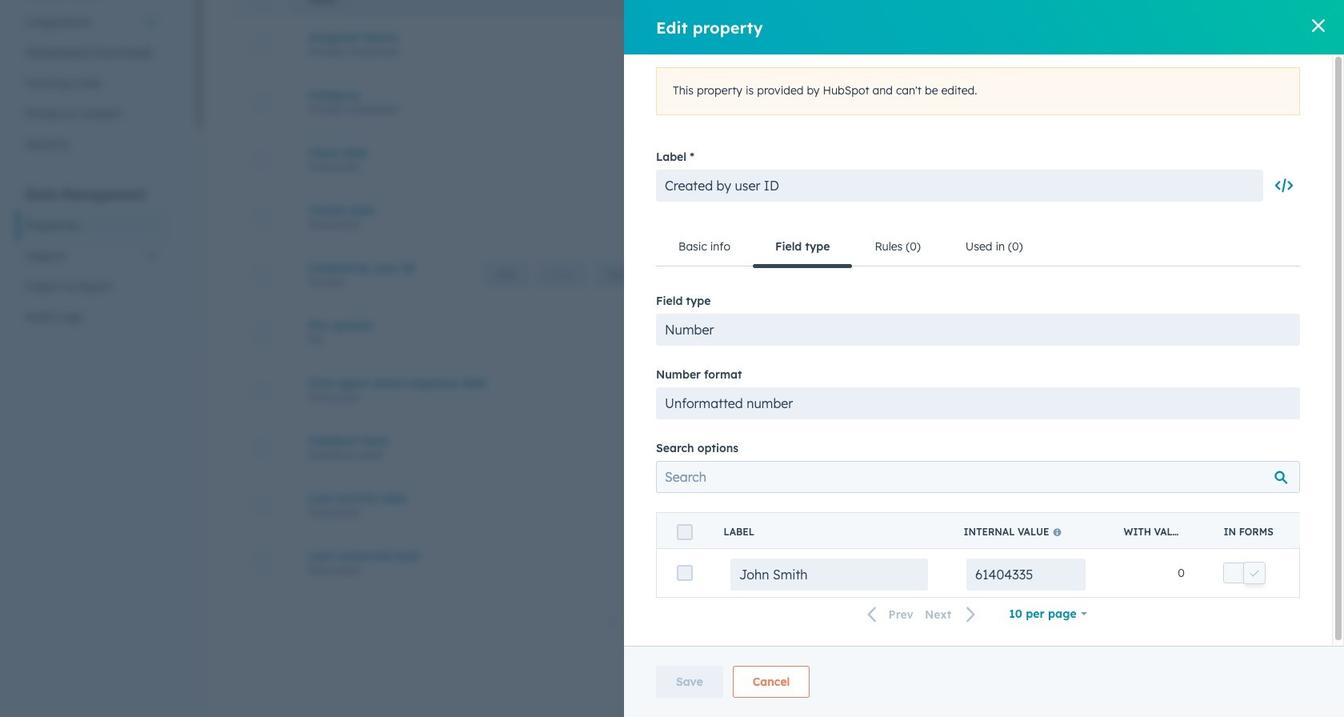 Task type: describe. For each thing, give the bounding box(es) containing it.
ascending sort. press to sort descending. image
[[342, 0, 348, 4]]

ascending sort. press to sort descending. element
[[342, 0, 348, 6]]

previous page image
[[606, 614, 625, 633]]



Task type: locate. For each thing, give the bounding box(es) containing it.
data management element
[[16, 186, 167, 332]]

tab panel
[[233, 0, 1307, 650]]



Task type: vqa. For each thing, say whether or not it's contained in the screenshot.
during's available
no



